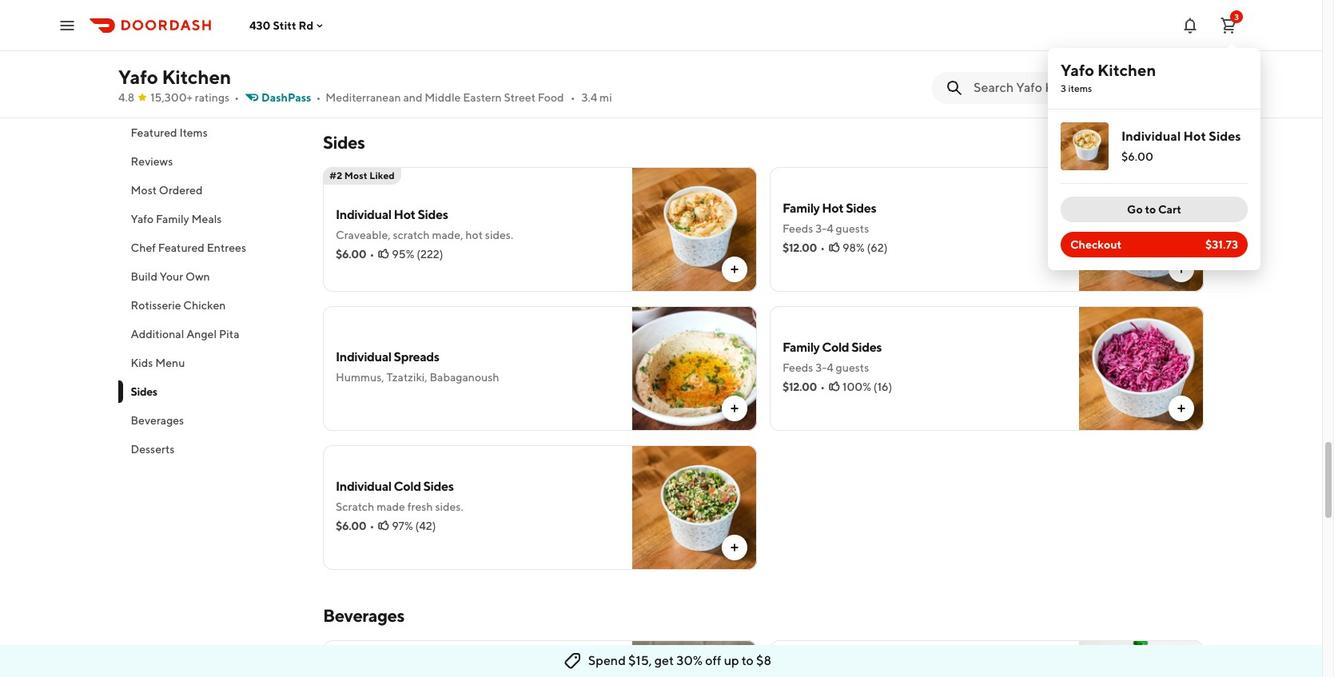 Task type: locate. For each thing, give the bounding box(es) containing it.
1 vertical spatial most
[[131, 184, 157, 197]]

$6.00 • down scratch
[[336, 520, 374, 532]]

individual down the 'yafo kitchen 3 items'
[[1121, 129, 1181, 144]]

3 items, open order cart image
[[1219, 16, 1238, 35]]

0 horizontal spatial kitchen
[[162, 66, 231, 88]]

1 horizontal spatial individual hot sides image
[[1061, 122, 1109, 170]]

1 horizontal spatial sides.
[[485, 229, 513, 241]]

1 vertical spatial $6.00 •
[[336, 520, 374, 532]]

most right '#2'
[[344, 169, 367, 181]]

yafo
[[1061, 61, 1094, 79], [118, 66, 158, 88], [131, 213, 154, 225]]

1 3- from the top
[[815, 222, 827, 235]]

entrees
[[207, 241, 247, 254]]

2 $12.00 • from the top
[[783, 380, 825, 393]]

own
[[186, 270, 210, 283]]

3-
[[815, 222, 827, 235], [815, 361, 827, 374]]

yafo for yafo kitchen 3 items
[[1061, 61, 1094, 79]]

guests
[[836, 222, 869, 235], [836, 361, 869, 374]]

individual inside individual hot sides $6.00
[[1121, 129, 1181, 144]]

0 horizontal spatial most
[[131, 184, 157, 197]]

mediterranean
[[326, 91, 401, 104]]

beverages
[[131, 414, 184, 427], [323, 605, 404, 626]]

$12.00 down family hot sides feeds 3-4 guests
[[783, 241, 817, 254]]

individual cold sides scratch made fresh sides.
[[336, 479, 463, 513]]

1 vertical spatial guests
[[836, 361, 869, 374]]

1 vertical spatial cold
[[394, 479, 421, 494]]

#2
[[329, 169, 342, 181]]

1 horizontal spatial cold
[[822, 340, 849, 355]]

sides
[[1209, 129, 1241, 144], [323, 132, 365, 153], [846, 201, 876, 216], [418, 207, 448, 222], [851, 340, 882, 355], [131, 385, 158, 398], [423, 479, 454, 494]]

3- inside family cold sides feeds 3-4 guests
[[815, 361, 827, 374]]

sides inside individual hot sides $6.00
[[1209, 129, 1241, 144]]

featured inside the chef featured entrees button
[[159, 241, 205, 254]]

individual hot sides image
[[1061, 122, 1109, 170], [632, 167, 757, 292]]

1 horizontal spatial hot
[[822, 201, 844, 216]]

beverages inside button
[[131, 414, 184, 427]]

30%
[[676, 653, 703, 668]]

0 vertical spatial sides.
[[485, 229, 513, 241]]

#2 most liked
[[329, 169, 395, 181]]

sides. inside individual hot sides craveable, scratch made, hot sides.
[[485, 229, 513, 241]]

$12.00 down family cold sides feeds 3-4 guests
[[783, 380, 817, 393]]

1 horizontal spatial 3
[[1234, 12, 1239, 21]]

2 add item to cart image from the top
[[728, 541, 741, 554]]

family inside button
[[156, 213, 190, 225]]

0 horizontal spatial hot
[[394, 207, 415, 222]]

1 vertical spatial $12.00
[[783, 380, 817, 393]]

$12.00 • down family cold sides feeds 3-4 guests
[[783, 380, 825, 393]]

1 $6.00 • from the top
[[336, 248, 374, 261]]

yafo inside button
[[131, 213, 154, 225]]

sides. right fresh at the bottom left of page
[[435, 500, 463, 513]]

organic juice or tea  1/2 gallon image
[[632, 640, 757, 677]]

hot inside individual hot sides craveable, scratch made, hot sides.
[[394, 207, 415, 222]]

family inside family hot sides feeds 3-4 guests
[[783, 201, 820, 216]]

most
[[344, 169, 367, 181], [131, 184, 157, 197]]

0 vertical spatial 3-
[[815, 222, 827, 235]]

3- inside family hot sides feeds 3-4 guests
[[815, 222, 827, 235]]

cold inside family cold sides feeds 3-4 guests
[[822, 340, 849, 355]]

1 horizontal spatial most
[[344, 169, 367, 181]]

add item to cart image for family cold sides
[[1175, 402, 1188, 415]]

guests inside family hot sides feeds 3-4 guests
[[836, 222, 869, 235]]

get
[[654, 653, 674, 668]]

sides for individual hot sides $6.00
[[1209, 129, 1241, 144]]

$15,
[[628, 653, 652, 668]]

0 vertical spatial feeds
[[783, 222, 813, 235]]

guests for hot
[[836, 222, 869, 235]]

family inside family cold sides feeds 3-4 guests
[[783, 340, 820, 355]]

95%
[[392, 248, 414, 261]]

meals
[[192, 213, 222, 225]]

kitchen inside the 'yafo kitchen 3 items'
[[1098, 61, 1156, 79]]

2 4 from the top
[[827, 361, 834, 374]]

ordered
[[159, 184, 203, 197]]

$6.00 •
[[336, 248, 374, 261], [336, 520, 374, 532]]

individual for individual spreads hummus, tzatziki, babaganoush
[[336, 349, 391, 364]]

yafo kitchen
[[118, 66, 231, 88]]

1 vertical spatial $6.00
[[336, 248, 366, 261]]

add item to cart image for individual spreads
[[728, 402, 741, 415]]

stitt
[[273, 19, 296, 32]]

0 vertical spatial 3
[[1234, 12, 1239, 21]]

0 vertical spatial $12.00
[[783, 241, 817, 254]]

individual for individual hot sides $6.00
[[1121, 129, 1181, 144]]

3 left items
[[1061, 82, 1066, 94]]

sides inside individual hot sides craveable, scratch made, hot sides.
[[418, 207, 448, 222]]

sides. inside individual cold sides scratch made fresh sides.
[[435, 500, 463, 513]]

98% (62)
[[842, 241, 888, 254]]

$6.00 up go
[[1121, 150, 1153, 163]]

1 vertical spatial $12.00 •
[[783, 380, 825, 393]]

100%
[[842, 380, 871, 393]]

$6.00 for 97% (42)
[[336, 520, 366, 532]]

cold up fresh at the bottom left of page
[[394, 479, 421, 494]]

guests inside family cold sides feeds 3-4 guests
[[836, 361, 869, 374]]

add item to cart image
[[728, 402, 741, 415], [728, 541, 741, 554]]

sides inside individual cold sides scratch made fresh sides.
[[423, 479, 454, 494]]

cold
[[822, 340, 849, 355], [394, 479, 421, 494]]

guests up 100%
[[836, 361, 869, 374]]

cold for family
[[822, 340, 849, 355]]

0 vertical spatial $6.00
[[1121, 150, 1153, 163]]

individual up craveable,
[[336, 207, 391, 222]]

1 $12.00 from the top
[[783, 241, 817, 254]]

tzatziki,
[[386, 371, 427, 384]]

sides inside family hot sides feeds 3-4 guests
[[846, 201, 876, 216]]

4
[[827, 222, 834, 235], [827, 361, 834, 374]]

individual inside individual spreads hummus, tzatziki, babaganoush
[[336, 349, 391, 364]]

0 horizontal spatial cold
[[394, 479, 421, 494]]

hot inside individual hot sides $6.00
[[1183, 129, 1206, 144]]

1 guests from the top
[[836, 222, 869, 235]]

feeds inside family cold sides feeds 3-4 guests
[[783, 361, 813, 374]]

• right ratings
[[234, 91, 239, 104]]

pita
[[219, 328, 240, 341]]

featured up reviews at the left of the page
[[131, 126, 178, 139]]

0 vertical spatial guests
[[836, 222, 869, 235]]

2 3- from the top
[[815, 361, 827, 374]]

spreads
[[394, 349, 439, 364]]

kids menu
[[131, 356, 185, 369]]

95% (222)
[[392, 248, 443, 261]]

made,
[[432, 229, 463, 241]]

add item to cart image for individual cold sides
[[728, 541, 741, 554]]

rotisserie chicken
[[131, 299, 226, 312]]

feeds for family hot sides
[[783, 222, 813, 235]]

pellegrino image
[[1079, 640, 1204, 677]]

1 vertical spatial beverages
[[323, 605, 404, 626]]

hot
[[1183, 129, 1206, 144], [822, 201, 844, 216], [394, 207, 415, 222]]

1 horizontal spatial kitchen
[[1098, 61, 1156, 79]]

individual
[[1121, 129, 1181, 144], [336, 207, 391, 222], [336, 349, 391, 364], [336, 479, 391, 494]]

0 vertical spatial cold
[[822, 340, 849, 355]]

0 vertical spatial add item to cart image
[[728, 402, 741, 415]]

1 vertical spatial to
[[742, 653, 754, 668]]

$6.00
[[1121, 150, 1153, 163], [336, 248, 366, 261], [336, 520, 366, 532]]

430 stitt rd
[[249, 19, 313, 32]]

0 horizontal spatial sides.
[[435, 500, 463, 513]]

yafo up items
[[1061, 61, 1094, 79]]

0 horizontal spatial beverages
[[131, 414, 184, 427]]

$12.00 •
[[783, 241, 825, 254], [783, 380, 825, 393]]

0 vertical spatial to
[[1145, 203, 1156, 216]]

to right go
[[1145, 203, 1156, 216]]

guests up 98%
[[836, 222, 869, 235]]

individual inside individual cold sides scratch made fresh sides.
[[336, 479, 391, 494]]

1 vertical spatial feeds
[[783, 361, 813, 374]]

2 horizontal spatial hot
[[1183, 129, 1206, 144]]

individual up scratch
[[336, 479, 391, 494]]

sides for individual hot sides craveable, scratch made, hot sides.
[[418, 207, 448, 222]]

2 vertical spatial $6.00
[[336, 520, 366, 532]]

cold inside individual cold sides scratch made fresh sides.
[[394, 479, 421, 494]]

cold up 100%
[[822, 340, 849, 355]]

individual spreads hummus, tzatziki, babaganoush
[[336, 349, 499, 384]]

3 right the notification bell image
[[1234, 12, 1239, 21]]

hot for individual hot sides craveable, scratch made, hot sides.
[[394, 207, 415, 222]]

hummus,
[[336, 371, 384, 384]]

family hot sides feeds 3-4 guests
[[783, 201, 876, 235]]

1 vertical spatial 3-
[[815, 361, 827, 374]]

1 feeds from the top
[[783, 222, 813, 235]]

0 horizontal spatial 3
[[1061, 82, 1066, 94]]

sides for individual cold sides scratch made fresh sides.
[[423, 479, 454, 494]]

$6.00 down craveable,
[[336, 248, 366, 261]]

1 add item to cart image from the top
[[728, 402, 741, 415]]

97%
[[392, 520, 413, 532]]

family cold sides image
[[1079, 306, 1204, 431]]

1 vertical spatial sides.
[[435, 500, 463, 513]]

most inside button
[[131, 184, 157, 197]]

featured items
[[131, 126, 208, 139]]

0 horizontal spatial individual hot sides image
[[632, 167, 757, 292]]

1 horizontal spatial beverages
[[323, 605, 404, 626]]

1 vertical spatial 4
[[827, 361, 834, 374]]

1 vertical spatial add item to cart image
[[728, 541, 741, 554]]

beverages button
[[118, 406, 304, 435]]

1 vertical spatial featured
[[159, 241, 205, 254]]

2 $6.00 • from the top
[[336, 520, 374, 532]]

to right the up
[[742, 653, 754, 668]]

0 vertical spatial $12.00 •
[[783, 241, 825, 254]]

go to cart button
[[1061, 197, 1248, 222]]

sides. right hot
[[485, 229, 513, 241]]

kids entrée image
[[632, 0, 757, 97]]

yafo for yafo family meals
[[131, 213, 154, 225]]

• down scratch
[[370, 520, 374, 532]]

kids menu button
[[118, 349, 304, 377]]

chef featured entrees button
[[118, 233, 304, 262]]

0 vertical spatial $6.00 •
[[336, 248, 374, 261]]

yafo up chef
[[131, 213, 154, 225]]

$12.00
[[783, 241, 817, 254], [783, 380, 817, 393]]

up
[[724, 653, 739, 668]]

4 inside family cold sides feeds 3-4 guests
[[827, 361, 834, 374]]

yafo inside the 'yafo kitchen 3 items'
[[1061, 61, 1094, 79]]

individual inside individual hot sides craveable, scratch made, hot sides.
[[336, 207, 391, 222]]

3- for cold
[[815, 361, 827, 374]]

2 guests from the top
[[836, 361, 869, 374]]

1 4 from the top
[[827, 222, 834, 235]]

$6.00 • down craveable,
[[336, 248, 374, 261]]

hot
[[465, 229, 483, 241]]

featured
[[131, 126, 178, 139], [159, 241, 205, 254]]

0 vertical spatial 4
[[827, 222, 834, 235]]

sides inside family cold sides feeds 3-4 guests
[[851, 340, 882, 355]]

3 button
[[1213, 9, 1245, 41]]

4 inside family hot sides feeds 3-4 guests
[[827, 222, 834, 235]]

hot inside family hot sides feeds 3-4 guests
[[822, 201, 844, 216]]

0 vertical spatial beverages
[[131, 414, 184, 427]]

1 $12.00 • from the top
[[783, 241, 825, 254]]

add item to cart image
[[728, 263, 741, 276], [1175, 263, 1188, 276], [1175, 402, 1188, 415]]

yafo family meals
[[131, 213, 222, 225]]

featured down yafo family meals
[[159, 241, 205, 254]]

individual up hummus,
[[336, 349, 391, 364]]

rotisserie
[[131, 299, 181, 312]]

feeds inside family hot sides feeds 3-4 guests
[[783, 222, 813, 235]]

go to cart
[[1127, 203, 1181, 216]]

0 vertical spatial featured
[[131, 126, 178, 139]]

2 feeds from the top
[[783, 361, 813, 374]]

$12.00 for family hot sides
[[783, 241, 817, 254]]

$6.00 • for 97% (42)
[[336, 520, 374, 532]]

most down reviews at the left of the page
[[131, 184, 157, 197]]

$6.00 down scratch
[[336, 520, 366, 532]]

mi
[[600, 91, 612, 104]]

liked
[[369, 169, 395, 181]]

kitchen
[[1098, 61, 1156, 79], [162, 66, 231, 88]]

2 $12.00 from the top
[[783, 380, 817, 393]]

yafo up 4.8
[[118, 66, 158, 88]]

$12.00 • down family hot sides feeds 3-4 guests
[[783, 241, 825, 254]]

made
[[377, 500, 405, 513]]

0 vertical spatial most
[[344, 169, 367, 181]]

1 vertical spatial 3
[[1061, 82, 1066, 94]]

1 horizontal spatial to
[[1145, 203, 1156, 216]]



Task type: describe. For each thing, give the bounding box(es) containing it.
checkout
[[1070, 238, 1122, 251]]

featured items button
[[118, 118, 304, 147]]

430
[[249, 19, 271, 32]]

chef
[[131, 241, 156, 254]]

featured inside button
[[131, 126, 178, 139]]

family for family hot sides
[[783, 201, 820, 216]]

• left 3.4
[[570, 91, 575, 104]]

kitchen for yafo kitchen
[[162, 66, 231, 88]]

$12.00 • for cold
[[783, 380, 825, 393]]

off
[[705, 653, 721, 668]]

sides for family cold sides feeds 3-4 guests
[[851, 340, 882, 355]]

desserts
[[131, 443, 175, 456]]

3- for hot
[[815, 222, 827, 235]]

$6.00 inside individual hot sides $6.00
[[1121, 150, 1153, 163]]

4.8
[[118, 91, 134, 104]]

most ordered
[[131, 184, 203, 197]]

build
[[131, 270, 158, 283]]

additional
[[131, 328, 185, 341]]

3 inside button
[[1234, 12, 1239, 21]]

rd
[[299, 19, 313, 32]]

family cold sides feeds 3-4 guests
[[783, 340, 882, 374]]

individual for individual hot sides craveable, scratch made, hot sides.
[[336, 207, 391, 222]]

430 stitt rd button
[[249, 19, 326, 32]]

most ordered button
[[118, 176, 304, 205]]

feeds for family cold sides
[[783, 361, 813, 374]]

mediterranean and middle eastern street food • 3.4 mi
[[326, 91, 612, 104]]

chef featured entrees
[[131, 241, 247, 254]]

rotisserie chicken button
[[118, 291, 304, 320]]

• right the $7.25
[[365, 46, 370, 59]]

$7.25 •
[[336, 46, 370, 59]]

92% (64)
[[388, 46, 433, 59]]

individual for individual cold sides scratch made fresh sides.
[[336, 479, 391, 494]]

go
[[1127, 203, 1143, 216]]

cold for individual
[[394, 479, 421, 494]]

guests for cold
[[836, 361, 869, 374]]

family for family cold sides
[[783, 340, 820, 355]]

yafo for yafo kitchen
[[118, 66, 158, 88]]

chicken
[[184, 299, 226, 312]]

items
[[1068, 82, 1092, 94]]

3.4
[[582, 91, 597, 104]]

(42)
[[415, 520, 436, 532]]

hot for individual hot sides $6.00
[[1183, 129, 1206, 144]]

add item to cart image for family hot sides
[[1175, 263, 1188, 276]]

spend $15, get 30% off up to $8
[[588, 653, 771, 668]]

food
[[538, 91, 564, 104]]

eastern
[[463, 91, 502, 104]]

$31.73
[[1205, 238, 1238, 251]]

$6.00 for 95% (222)
[[336, 248, 366, 261]]

fresh
[[407, 500, 433, 513]]

build your own button
[[118, 262, 304, 291]]

scratch
[[393, 229, 430, 241]]

4 for hot
[[827, 222, 834, 235]]

cart
[[1158, 203, 1181, 216]]

0 horizontal spatial to
[[742, 653, 754, 668]]

kitchen for yafo kitchen 3 items
[[1098, 61, 1156, 79]]

sides for family hot sides feeds 3-4 guests
[[846, 201, 876, 216]]

and
[[403, 91, 422, 104]]

angel
[[187, 328, 217, 341]]

3 inside the 'yafo kitchen 3 items'
[[1061, 82, 1066, 94]]

$12.00 for family cold sides
[[783, 380, 817, 393]]

• down family cold sides feeds 3-4 guests
[[820, 380, 825, 393]]

(62)
[[867, 241, 888, 254]]

to inside button
[[1145, 203, 1156, 216]]

(16)
[[874, 380, 892, 393]]

individual hot sides $6.00
[[1121, 129, 1241, 163]]

reviews
[[131, 155, 173, 168]]

individual cold sides image
[[632, 445, 757, 570]]

additional angel pita button
[[118, 320, 304, 349]]

middle
[[425, 91, 461, 104]]

$8
[[756, 653, 771, 668]]

$12.00 • for hot
[[783, 241, 825, 254]]

yafo family meals button
[[118, 205, 304, 233]]

$7.25
[[336, 46, 362, 59]]

• down family hot sides feeds 3-4 guests
[[820, 241, 825, 254]]

15,300+ ratings •
[[150, 91, 239, 104]]

individual hot sides craveable, scratch made, hot sides.
[[336, 207, 513, 241]]

your
[[160, 270, 184, 283]]

98%
[[842, 241, 865, 254]]

street
[[504, 91, 536, 104]]

kids
[[131, 356, 153, 369]]

babaganoush
[[430, 371, 499, 384]]

ratings
[[195, 91, 230, 104]]

craveable,
[[336, 229, 391, 241]]

reviews button
[[118, 147, 304, 176]]

$6.00 • for 95% (222)
[[336, 248, 374, 261]]

notification bell image
[[1181, 16, 1200, 35]]

Item Search search field
[[974, 79, 1191, 97]]

yafo kitchen 3 items
[[1061, 61, 1156, 94]]

100% (16)
[[842, 380, 892, 393]]

menu
[[156, 356, 185, 369]]

additional angel pita
[[131, 328, 240, 341]]

items
[[180, 126, 208, 139]]

dashpass
[[261, 91, 311, 104]]

spend
[[588, 653, 626, 668]]

4 for cold
[[827, 361, 834, 374]]

individual spreads image
[[632, 306, 757, 431]]

hot for family hot sides feeds 3-4 guests
[[822, 201, 844, 216]]

scratch
[[336, 500, 374, 513]]

open menu image
[[58, 16, 77, 35]]

desserts button
[[118, 435, 304, 464]]

97% (42)
[[392, 520, 436, 532]]

family hot sides image
[[1079, 167, 1204, 292]]

(64)
[[412, 46, 433, 59]]

92%
[[388, 46, 409, 59]]

• down craveable,
[[370, 248, 374, 261]]

15,300+
[[150, 91, 193, 104]]

• right dashpass
[[316, 91, 321, 104]]

dashpass •
[[261, 91, 321, 104]]



Task type: vqa. For each thing, say whether or not it's contained in the screenshot.
$
no



